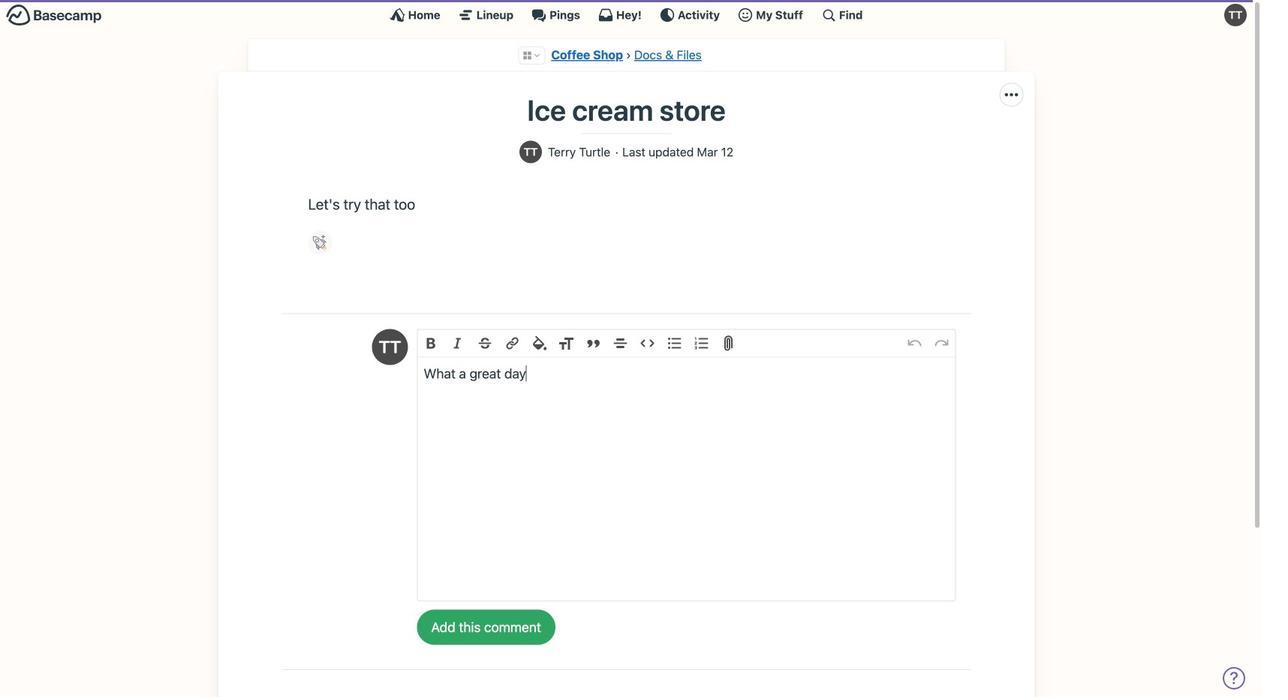 Task type: describe. For each thing, give the bounding box(es) containing it.
switch accounts image
[[6, 4, 102, 27]]

mar 12 element
[[697, 146, 734, 159]]

0 horizontal spatial terry turtle image
[[372, 329, 408, 365]]

Type your comment here… text field
[[418, 358, 956, 601]]

keyboard shortcut: ⌘ + / image
[[821, 8, 836, 23]]



Task type: vqa. For each thing, say whether or not it's contained in the screenshot.
Terry Turtle image
yes



Task type: locate. For each thing, give the bounding box(es) containing it.
1 vertical spatial terry turtle image
[[372, 329, 408, 365]]

terry turtle image
[[1225, 4, 1247, 26], [372, 329, 408, 365]]

1 horizontal spatial terry turtle image
[[1225, 4, 1247, 26]]

main element
[[0, 0, 1253, 29]]

terry turtle image
[[520, 141, 542, 163]]

None submit
[[417, 610, 556, 646]]

0 vertical spatial terry turtle image
[[1225, 4, 1247, 26]]



